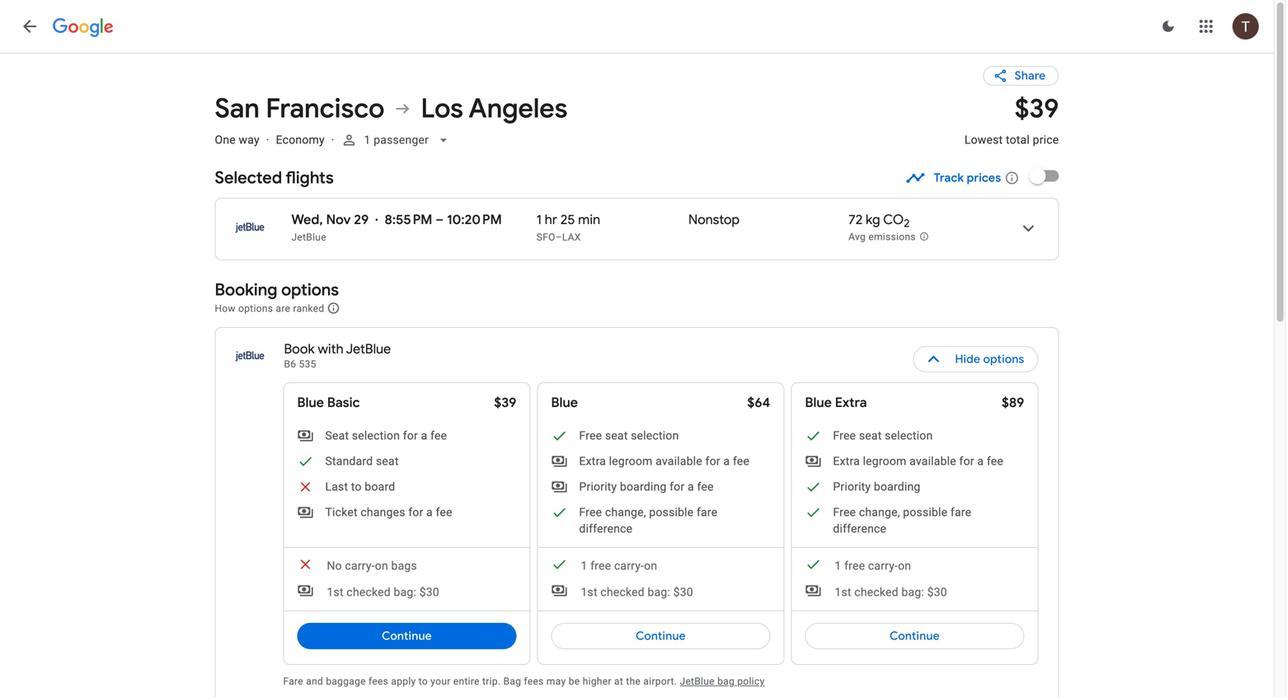 Task type: describe. For each thing, give the bounding box(es) containing it.
free for blue
[[591, 560, 612, 573]]

departing flight on wednesday, november 29. leaves san francisco international airport at 8:55 pm on wednesday, november 29 and arrives at los angeles international airport at 10:20 pm on wednesday, november 29. element
[[292, 212, 502, 228]]

book with jetblue b6 535
[[284, 341, 391, 370]]

board
[[365, 480, 395, 494]]

flight details. departing flight on wednesday, november 29. leaves san francisco international airport at 8:55 pm on wednesday, november 29 and arrives at los angeles international airport at 10:20 pm on wednesday, november 29. image
[[1009, 209, 1049, 248]]

entire
[[454, 676, 480, 688]]

72 kg co 2
[[849, 212, 910, 231]]

no
[[327, 560, 342, 573]]

free change, possible fare difference for blue extra
[[834, 506, 972, 536]]

jetblue bag policy link
[[680, 676, 765, 688]]

no carry-on bags
[[327, 560, 417, 573]]

0 horizontal spatial seat
[[376, 455, 399, 469]]

hide options button
[[914, 340, 1039, 379]]

25
[[561, 212, 575, 228]]

possible for $64
[[650, 506, 694, 520]]

first checked bag costs 30 us dollars element for blue basic
[[297, 583, 440, 601]]

a for ticket changes for a fee
[[427, 506, 433, 520]]

Flight number B6 535 text field
[[284, 359, 317, 370]]

basic
[[327, 395, 360, 412]]

booking
[[215, 280, 278, 301]]

bag: for basic
[[394, 586, 417, 600]]

535
[[299, 359, 317, 370]]

free for blue extra
[[845, 560, 866, 573]]

difference for blue extra
[[834, 523, 887, 536]]

ticket
[[325, 506, 358, 520]]

1st checked bag: $30 for blue
[[581, 586, 694, 600]]

1st checked bag: $30 for blue extra
[[835, 586, 948, 600]]

last
[[325, 480, 348, 494]]

trip.
[[483, 676, 501, 688]]

continue for blue
[[636, 629, 686, 644]]

price
[[1033, 133, 1060, 147]]

blue extra
[[805, 395, 868, 412]]

fare for $64
[[697, 506, 718, 520]]

1st checked bag: $30 for blue basic
[[327, 586, 440, 600]]

avg
[[849, 232, 866, 243]]

free change, possible fare difference for blue
[[579, 506, 718, 536]]

nonstop
[[689, 212, 740, 228]]

baggage
[[326, 676, 366, 688]]

extra legroom available for a fee for blue extra
[[834, 455, 1004, 469]]

kg
[[866, 212, 881, 228]]

options for booking
[[281, 280, 339, 301]]

0 horizontal spatial to
[[351, 480, 362, 494]]

Departure time: 8:55 PM. text field
[[385, 212, 433, 228]]

legroom for blue
[[609, 455, 653, 469]]

1 continue from the left
[[382, 629, 432, 644]]

checked for blue
[[601, 586, 645, 600]]

boarding for blue extra
[[874, 480, 921, 494]]

free down the priority boarding for a fee
[[579, 506, 602, 520]]

$64
[[748, 395, 771, 412]]

the
[[626, 676, 641, 688]]

extra legroom available for a fee for blue
[[579, 455, 750, 469]]

selected flights
[[215, 167, 334, 188]]

$89
[[1002, 395, 1025, 412]]

airport.
[[644, 676, 677, 688]]

may
[[547, 676, 566, 688]]

1 carry- from the left
[[345, 560, 375, 573]]

b6
[[284, 359, 296, 370]]

priority for blue extra
[[834, 480, 871, 494]]

2 horizontal spatial jetblue
[[680, 676, 715, 688]]

1 inside popup button
[[364, 133, 371, 147]]

0 horizontal spatial –
[[436, 212, 444, 228]]

co
[[884, 212, 904, 228]]

way
[[239, 133, 260, 147]]

for for ticket changes for a fee
[[409, 506, 424, 520]]

selected
[[215, 167, 282, 188]]

1 on from the left
[[375, 560, 388, 573]]

loading results progress bar
[[0, 53, 1274, 56]]

8:55 pm – 10:20 pm
[[385, 212, 502, 228]]

blue for blue
[[551, 395, 578, 412]]

last to board
[[325, 480, 395, 494]]

economy
[[276, 133, 325, 147]]

min
[[578, 212, 601, 228]]

lax
[[562, 232, 581, 243]]

one way
[[215, 133, 260, 147]]

72
[[849, 212, 863, 228]]

hr
[[545, 212, 558, 228]]

blue for blue basic
[[297, 395, 324, 412]]

learn more about booking options element
[[327, 299, 340, 318]]

fare
[[283, 676, 304, 688]]

1 free carry-on for blue
[[581, 560, 658, 573]]

are
[[276, 303, 291, 315]]

seat
[[325, 429, 349, 443]]

one
[[215, 133, 236, 147]]

be
[[569, 676, 580, 688]]

blue basic
[[297, 395, 360, 412]]

difference for blue
[[579, 523, 633, 536]]

39 us dollars element
[[1015, 92, 1060, 126]]

available for $64
[[656, 455, 703, 469]]

los
[[421, 92, 464, 126]]

angeles
[[469, 92, 568, 126]]

1 inside 1 hr 25 min sfo – lax
[[537, 212, 542, 228]]

sfo
[[537, 232, 556, 243]]

change, for blue
[[605, 506, 647, 520]]

and
[[306, 676, 323, 688]]

boarding for blue
[[620, 480, 667, 494]]

1 hr 25 min sfo – lax
[[537, 212, 601, 243]]

checked for blue basic
[[347, 586, 391, 600]]

hide
[[956, 352, 981, 367]]

checked for blue extra
[[855, 586, 899, 600]]

fee for priority boarding for a fee
[[697, 480, 714, 494]]

free down blue extra
[[834, 429, 856, 443]]

2 $30 from the left
[[674, 586, 694, 600]]

prices
[[967, 171, 1002, 186]]

fare and baggage fees apply to your entire trip.  bag fees may be higher at the airport. jetblue bag policy
[[283, 676, 765, 688]]

changes
[[361, 506, 406, 520]]

1 fees from the left
[[369, 676, 389, 688]]

Arrival time: 10:20 PM. text field
[[447, 212, 502, 228]]

1 passenger button
[[335, 120, 459, 160]]

1 continue button from the left
[[297, 617, 517, 657]]

standard seat
[[325, 455, 399, 469]]



Task type: vqa. For each thing, say whether or not it's contained in the screenshot.
'change,' to the right
yes



Task type: locate. For each thing, give the bounding box(es) containing it.
0 horizontal spatial 1st
[[327, 586, 344, 600]]

10:20 pm
[[447, 212, 502, 228]]

free seat selection up the priority boarding for a fee
[[579, 429, 679, 443]]

1 change, from the left
[[605, 506, 647, 520]]

– down hr
[[556, 232, 562, 243]]

2 selection from the left
[[631, 429, 679, 443]]

2 first checked bag costs 30 us dollars element from the left
[[551, 583, 694, 601]]

$39 for $39
[[494, 395, 517, 412]]

2 priority from the left
[[834, 480, 871, 494]]

selection up priority boarding
[[885, 429, 933, 443]]

2 horizontal spatial continue
[[890, 629, 940, 644]]

0 horizontal spatial $39
[[494, 395, 517, 412]]

fare for $89
[[951, 506, 972, 520]]

continue for blue extra
[[890, 629, 940, 644]]

$39 inside $39 lowest total price
[[1015, 92, 1060, 126]]

0 horizontal spatial continue
[[382, 629, 432, 644]]

selection up the priority boarding for a fee
[[631, 429, 679, 443]]

0 horizontal spatial available
[[656, 455, 703, 469]]

1 extra legroom available for a fee from the left
[[579, 455, 750, 469]]

2 horizontal spatial $30
[[928, 586, 948, 600]]

extra for blue
[[579, 455, 606, 469]]

seat
[[605, 429, 628, 443], [859, 429, 882, 443], [376, 455, 399, 469]]

bags
[[391, 560, 417, 573]]

2 change, from the left
[[859, 506, 901, 520]]

2 possible from the left
[[904, 506, 948, 520]]

extra legroom available for a fee
[[579, 455, 750, 469], [834, 455, 1004, 469]]

possible down priority boarding
[[904, 506, 948, 520]]

1
[[364, 133, 371, 147], [537, 212, 542, 228], [581, 560, 588, 573], [835, 560, 842, 573]]

2 continue from the left
[[636, 629, 686, 644]]

2 1st checked bag: $30 from the left
[[581, 586, 694, 600]]

first checked bag costs 30 us dollars element for blue extra
[[805, 583, 948, 601]]

to left the your
[[419, 676, 428, 688]]

0 horizontal spatial difference
[[579, 523, 633, 536]]

options
[[281, 280, 339, 301], [238, 303, 273, 315], [984, 352, 1025, 367]]

1 bag: from the left
[[394, 586, 417, 600]]

0 horizontal spatial jetblue
[[292, 232, 327, 243]]

San Francisco to Los Angeles text field
[[215, 92, 945, 126]]

carry- down the priority boarding for a fee
[[615, 560, 644, 573]]

3 carry- from the left
[[869, 560, 898, 573]]

0 horizontal spatial change,
[[605, 506, 647, 520]]

possible down the priority boarding for a fee
[[650, 506, 694, 520]]

free
[[591, 560, 612, 573], [845, 560, 866, 573]]

1 vertical spatial $39
[[494, 395, 517, 412]]

to
[[351, 480, 362, 494], [419, 676, 428, 688]]

0 horizontal spatial priority
[[579, 480, 617, 494]]

emissions
[[869, 232, 916, 243]]

1 horizontal spatial fees
[[524, 676, 544, 688]]

1 fare from the left
[[697, 506, 718, 520]]

jetblue left bag
[[680, 676, 715, 688]]

how
[[215, 303, 236, 315]]

1 horizontal spatial $39
[[1015, 92, 1060, 126]]

fee
[[431, 429, 447, 443], [733, 455, 750, 469], [987, 455, 1004, 469], [697, 480, 714, 494], [436, 506, 453, 520]]

3 bag: from the left
[[902, 586, 925, 600]]

free down priority boarding
[[834, 506, 856, 520]]

seat down blue extra
[[859, 429, 882, 443]]

priority boarding
[[834, 480, 921, 494]]

0 vertical spatial options
[[281, 280, 339, 301]]

difference
[[579, 523, 633, 536], [834, 523, 887, 536]]

2 boarding from the left
[[874, 480, 921, 494]]

1 available from the left
[[656, 455, 703, 469]]

0 vertical spatial to
[[351, 480, 362, 494]]

2 1st from the left
[[581, 586, 598, 600]]

1 horizontal spatial seat
[[605, 429, 628, 443]]

track prices
[[934, 171, 1002, 186]]

jetblue right with
[[346, 341, 391, 358]]

2 fees from the left
[[524, 676, 544, 688]]

continue
[[382, 629, 432, 644], [636, 629, 686, 644], [890, 629, 940, 644]]

1 horizontal spatial first checked bag costs 30 us dollars element
[[551, 583, 694, 601]]

$39 lowest total price
[[965, 92, 1060, 147]]

1 vertical spatial jetblue
[[346, 341, 391, 358]]

none text field containing $39
[[965, 92, 1060, 162]]

seat down seat selection for a fee in the bottom of the page
[[376, 455, 399, 469]]

flights
[[286, 167, 334, 188]]

2 1 free carry-on from the left
[[835, 560, 912, 573]]

1 selection from the left
[[352, 429, 400, 443]]

2 free seat selection from the left
[[834, 429, 933, 443]]

none text field inside main content
[[965, 92, 1060, 162]]

for for seat selection for a fee
[[403, 429, 418, 443]]

fees left "apply"
[[369, 676, 389, 688]]

2 horizontal spatial checked
[[855, 586, 899, 600]]

2 checked from the left
[[601, 586, 645, 600]]

1 horizontal spatial 1st
[[581, 586, 598, 600]]

nonstop flight. element
[[689, 212, 740, 231]]

change,
[[605, 506, 647, 520], [859, 506, 901, 520]]

change, down the priority boarding for a fee
[[605, 506, 647, 520]]

fee for ticket changes for a fee
[[436, 506, 453, 520]]

total
[[1006, 133, 1030, 147]]

0 horizontal spatial carry-
[[345, 560, 375, 573]]

standard
[[325, 455, 373, 469]]

3 checked from the left
[[855, 586, 899, 600]]

1 horizontal spatial legroom
[[863, 455, 907, 469]]

1 difference from the left
[[579, 523, 633, 536]]

1st
[[327, 586, 344, 600], [581, 586, 598, 600], [835, 586, 852, 600]]

for
[[403, 429, 418, 443], [706, 455, 721, 469], [960, 455, 975, 469], [670, 480, 685, 494], [409, 506, 424, 520]]

booking options
[[215, 280, 339, 301]]

priority for blue
[[579, 480, 617, 494]]

1 horizontal spatial available
[[910, 455, 957, 469]]

2 horizontal spatial carry-
[[869, 560, 898, 573]]

jetblue inside book with jetblue b6 535
[[346, 341, 391, 358]]

at
[[615, 676, 624, 688]]

0 horizontal spatial checked
[[347, 586, 391, 600]]

main content containing san francisco
[[215, 53, 1060, 698]]

1 free from the left
[[591, 560, 612, 573]]

1 horizontal spatial blue
[[551, 395, 578, 412]]

1 vertical spatial to
[[419, 676, 428, 688]]

selection for blue extra
[[885, 429, 933, 443]]

2 extra legroom available for a fee from the left
[[834, 455, 1004, 469]]

0 horizontal spatial first checked bag costs 30 us dollars element
[[297, 583, 440, 601]]

how options are ranked
[[215, 303, 327, 315]]

fee for seat selection for a fee
[[431, 429, 447, 443]]

free seat selection
[[579, 429, 679, 443], [834, 429, 933, 443]]

1 horizontal spatial free
[[845, 560, 866, 573]]

1 horizontal spatial continue button
[[551, 617, 771, 657]]

share button
[[984, 66, 1060, 86]]

0 horizontal spatial free change, possible fare difference
[[579, 506, 718, 536]]

3 blue from the left
[[805, 395, 832, 412]]

2 vertical spatial jetblue
[[680, 676, 715, 688]]

1 horizontal spatial free change, possible fare difference
[[834, 506, 972, 536]]

available up the priority boarding for a fee
[[656, 455, 703, 469]]

3 1st checked bag: $30 from the left
[[835, 586, 948, 600]]

– inside 1 hr 25 min sfo – lax
[[556, 232, 562, 243]]

extra for blue extra
[[834, 455, 860, 469]]

–
[[436, 212, 444, 228], [556, 232, 562, 243]]

0 horizontal spatial options
[[238, 303, 273, 315]]

wed, nov 29
[[292, 212, 369, 228]]

1 blue from the left
[[297, 395, 324, 412]]

passenger
[[374, 133, 429, 147]]

change, down priority boarding
[[859, 506, 901, 520]]

bag: for extra
[[902, 586, 925, 600]]

fare
[[697, 506, 718, 520], [951, 506, 972, 520]]

2 free change, possible fare difference from the left
[[834, 506, 972, 536]]

hide options
[[956, 352, 1025, 367]]

2
[[904, 217, 910, 231]]

continue button
[[297, 617, 517, 657], [551, 617, 771, 657], [805, 617, 1025, 657]]

2 horizontal spatial seat
[[859, 429, 882, 443]]

free seat selection for blue extra
[[834, 429, 933, 443]]

1 horizontal spatial free seat selection
[[834, 429, 933, 443]]

 image
[[331, 133, 335, 147]]

san francisco
[[215, 92, 385, 126]]

1 checked from the left
[[347, 586, 391, 600]]

2 free from the left
[[845, 560, 866, 573]]

extra legroom available for a fee up the priority boarding for a fee
[[579, 455, 750, 469]]

$30 for extra
[[928, 586, 948, 600]]

carry- right no
[[345, 560, 375, 573]]

avg emissions
[[849, 232, 916, 243]]

fees
[[369, 676, 389, 688], [524, 676, 544, 688]]

1 free change, possible fare difference from the left
[[579, 506, 718, 536]]

3 selection from the left
[[885, 429, 933, 443]]

1 boarding from the left
[[620, 480, 667, 494]]

1 horizontal spatial change,
[[859, 506, 901, 520]]

san
[[215, 92, 260, 126]]

free change, possible fare difference down priority boarding
[[834, 506, 972, 536]]

1 horizontal spatial possible
[[904, 506, 948, 520]]

seat for blue extra
[[859, 429, 882, 443]]

0 horizontal spatial fees
[[369, 676, 389, 688]]

0 horizontal spatial 1st checked bag: $30
[[327, 586, 440, 600]]

1 horizontal spatial –
[[556, 232, 562, 243]]

3 continue button from the left
[[805, 617, 1025, 657]]

1 horizontal spatial selection
[[631, 429, 679, 443]]

1 horizontal spatial options
[[281, 280, 339, 301]]

None text field
[[965, 92, 1060, 162]]

for for priority boarding for a fee
[[670, 480, 685, 494]]

8:55 pm
[[385, 212, 433, 228]]

continue button for blue extra
[[805, 617, 1025, 657]]

free up the priority boarding for a fee
[[579, 429, 602, 443]]

carry- down priority boarding
[[869, 560, 898, 573]]

0 horizontal spatial 1 free carry-on
[[581, 560, 658, 573]]

2 horizontal spatial selection
[[885, 429, 933, 443]]

on
[[375, 560, 388, 573], [644, 560, 658, 573], [898, 560, 912, 573]]

1 horizontal spatial $30
[[674, 586, 694, 600]]

a
[[421, 429, 428, 443], [724, 455, 730, 469], [978, 455, 984, 469], [688, 480, 694, 494], [427, 506, 433, 520]]

book
[[284, 341, 315, 358]]

difference down priority boarding
[[834, 523, 887, 536]]

1st for blue basic
[[327, 586, 344, 600]]

seat for blue
[[605, 429, 628, 443]]

legroom up the priority boarding for a fee
[[609, 455, 653, 469]]

 image
[[266, 133, 269, 147]]

track
[[934, 171, 964, 186]]

blue for blue extra
[[805, 395, 832, 412]]

lowest
[[965, 133, 1003, 147]]

1 priority from the left
[[579, 480, 617, 494]]

2 horizontal spatial 1st checked bag: $30
[[835, 586, 948, 600]]

options for hide
[[984, 352, 1025, 367]]

1 horizontal spatial fare
[[951, 506, 972, 520]]

change, for blue extra
[[859, 506, 901, 520]]

1 horizontal spatial priority
[[834, 480, 871, 494]]

1 horizontal spatial difference
[[834, 523, 887, 536]]

learn more about booking options image
[[327, 302, 340, 315]]

first checked bag costs 30 us dollars element for blue
[[551, 583, 694, 601]]

priority boarding for a fee
[[579, 480, 714, 494]]

3 $30 from the left
[[928, 586, 948, 600]]

0 horizontal spatial possible
[[650, 506, 694, 520]]

seat selection for a fee
[[325, 429, 447, 443]]

$30
[[420, 586, 440, 600], [674, 586, 694, 600], [928, 586, 948, 600]]

bag
[[718, 676, 735, 688]]

carry- for blue
[[615, 560, 644, 573]]

boarding
[[620, 480, 667, 494], [874, 480, 921, 494]]

legroom for blue extra
[[863, 455, 907, 469]]

1 horizontal spatial on
[[644, 560, 658, 573]]

1 passenger
[[364, 133, 429, 147]]

legroom
[[609, 455, 653, 469], [863, 455, 907, 469]]

difference down the priority boarding for a fee
[[579, 523, 633, 536]]

a for seat selection for a fee
[[421, 429, 428, 443]]

continue button for blue
[[551, 617, 771, 657]]

available for $89
[[910, 455, 957, 469]]

free seat selection for blue
[[579, 429, 679, 443]]

bag
[[504, 676, 522, 688]]

1 1st checked bag: $30 from the left
[[327, 586, 440, 600]]

$39 for $39 lowest total price
[[1015, 92, 1060, 126]]

2 horizontal spatial blue
[[805, 395, 832, 412]]

0 vertical spatial jetblue
[[292, 232, 327, 243]]

options inside hide options dropdown button
[[984, 352, 1025, 367]]

0 horizontal spatial free
[[591, 560, 612, 573]]

ranked
[[293, 303, 324, 315]]

to right last
[[351, 480, 362, 494]]

2 horizontal spatial 1st
[[835, 586, 852, 600]]

a for priority boarding for a fee
[[688, 480, 694, 494]]

free change, possible fare difference down the priority boarding for a fee
[[579, 506, 718, 536]]

legroom up priority boarding
[[863, 455, 907, 469]]

selection for blue
[[631, 429, 679, 443]]

free seat selection up priority boarding
[[834, 429, 933, 443]]

2 available from the left
[[910, 455, 957, 469]]

1 possible from the left
[[650, 506, 694, 520]]

possible
[[650, 506, 694, 520], [904, 506, 948, 520]]

2 difference from the left
[[834, 523, 887, 536]]

1 horizontal spatial carry-
[[615, 560, 644, 573]]

total duration 1 hr 25 min. element
[[537, 212, 689, 231]]

available up priority boarding
[[910, 455, 957, 469]]

0 horizontal spatial blue
[[297, 395, 324, 412]]

2 bag: from the left
[[648, 586, 671, 600]]

3 on from the left
[[898, 560, 912, 573]]

blue
[[297, 395, 324, 412], [551, 395, 578, 412], [805, 395, 832, 412]]

0 vertical spatial –
[[436, 212, 444, 228]]

1 horizontal spatial extra legroom available for a fee
[[834, 455, 1004, 469]]

0 vertical spatial $39
[[1015, 92, 1060, 126]]

1 free seat selection from the left
[[579, 429, 679, 443]]

1 first checked bag costs 30 us dollars element from the left
[[297, 583, 440, 601]]

0 horizontal spatial boarding
[[620, 480, 667, 494]]

selection up standard seat
[[352, 429, 400, 443]]

29
[[354, 212, 369, 228]]

1 legroom from the left
[[609, 455, 653, 469]]

1 vertical spatial –
[[556, 232, 562, 243]]

fees right bag
[[524, 676, 544, 688]]

2 horizontal spatial on
[[898, 560, 912, 573]]

2 horizontal spatial first checked bag costs 30 us dollars element
[[805, 583, 948, 601]]

1 horizontal spatial jetblue
[[346, 341, 391, 358]]

0 horizontal spatial continue button
[[297, 617, 517, 657]]

0 horizontal spatial free seat selection
[[579, 429, 679, 443]]

– right the 8:55 pm
[[436, 212, 444, 228]]

options for how
[[238, 303, 273, 315]]

jetblue down wed,
[[292, 232, 327, 243]]

priority
[[579, 480, 617, 494], [834, 480, 871, 494]]

0 horizontal spatial legroom
[[609, 455, 653, 469]]

2 horizontal spatial continue button
[[805, 617, 1025, 657]]

with
[[318, 341, 344, 358]]

2 carry- from the left
[[615, 560, 644, 573]]

1 1st from the left
[[327, 586, 344, 600]]

1 $30 from the left
[[420, 586, 440, 600]]

2 on from the left
[[644, 560, 658, 573]]

1 horizontal spatial to
[[419, 676, 428, 688]]

1st for blue
[[581, 586, 598, 600]]

apply
[[391, 676, 416, 688]]

on for blue
[[644, 560, 658, 573]]

2 legroom from the left
[[863, 455, 907, 469]]

1 horizontal spatial bag:
[[648, 586, 671, 600]]

extra legroom available for a fee up priority boarding
[[834, 455, 1004, 469]]

policy
[[738, 676, 765, 688]]

2 fare from the left
[[951, 506, 972, 520]]

higher
[[583, 676, 612, 688]]

1 horizontal spatial continue
[[636, 629, 686, 644]]

free change, possible fare difference
[[579, 506, 718, 536], [834, 506, 972, 536]]

3 first checked bag costs 30 us dollars element from the left
[[805, 583, 948, 601]]

0 horizontal spatial selection
[[352, 429, 400, 443]]

options down booking
[[238, 303, 273, 315]]

2 vertical spatial options
[[984, 352, 1025, 367]]

1 free carry-on for blue extra
[[835, 560, 912, 573]]

1st checked bag: $30
[[327, 586, 440, 600], [581, 586, 694, 600], [835, 586, 948, 600]]

first checked bag costs 30 us dollars element
[[297, 583, 440, 601], [551, 583, 694, 601], [805, 583, 948, 601]]

1st for blue extra
[[835, 586, 852, 600]]

0 horizontal spatial $30
[[420, 586, 440, 600]]

0 horizontal spatial on
[[375, 560, 388, 573]]

0 horizontal spatial bag:
[[394, 586, 417, 600]]

3 1st from the left
[[835, 586, 852, 600]]

options up "ranked"
[[281, 280, 339, 301]]

2 horizontal spatial bag:
[[902, 586, 925, 600]]

learn more about tracked prices image
[[1005, 171, 1020, 186]]

0 horizontal spatial fare
[[697, 506, 718, 520]]

$39
[[1015, 92, 1060, 126], [494, 395, 517, 412]]

francisco
[[266, 92, 385, 126]]

3 continue from the left
[[890, 629, 940, 644]]

1 vertical spatial options
[[238, 303, 273, 315]]

los angeles
[[421, 92, 568, 126]]

wed,
[[292, 212, 323, 228]]

$30 for basic
[[420, 586, 440, 600]]

carry- for blue extra
[[869, 560, 898, 573]]

available
[[656, 455, 703, 469], [910, 455, 957, 469]]

1 horizontal spatial checked
[[601, 586, 645, 600]]

1 free carry-on
[[581, 560, 658, 573], [835, 560, 912, 573]]

1 1 free carry-on from the left
[[581, 560, 658, 573]]

main content
[[215, 53, 1060, 698]]

seat up the priority boarding for a fee
[[605, 429, 628, 443]]

1 horizontal spatial 1 free carry-on
[[835, 560, 912, 573]]

possible for $89
[[904, 506, 948, 520]]

nov
[[326, 212, 351, 228]]

selection
[[352, 429, 400, 443], [631, 429, 679, 443], [885, 429, 933, 443]]

0 horizontal spatial extra legroom available for a fee
[[579, 455, 750, 469]]

share
[[1015, 68, 1046, 83]]

ticket changes for a fee
[[325, 506, 453, 520]]

on for blue extra
[[898, 560, 912, 573]]

change appearance image
[[1149, 7, 1189, 46]]

2 horizontal spatial options
[[984, 352, 1025, 367]]

free
[[579, 429, 602, 443], [834, 429, 856, 443], [579, 506, 602, 520], [834, 506, 856, 520]]

go back image
[[20, 16, 40, 36]]

1 horizontal spatial 1st checked bag: $30
[[581, 586, 694, 600]]

2 continue button from the left
[[551, 617, 771, 657]]

2 blue from the left
[[551, 395, 578, 412]]

your
[[431, 676, 451, 688]]

options right hide
[[984, 352, 1025, 367]]

1 horizontal spatial boarding
[[874, 480, 921, 494]]



